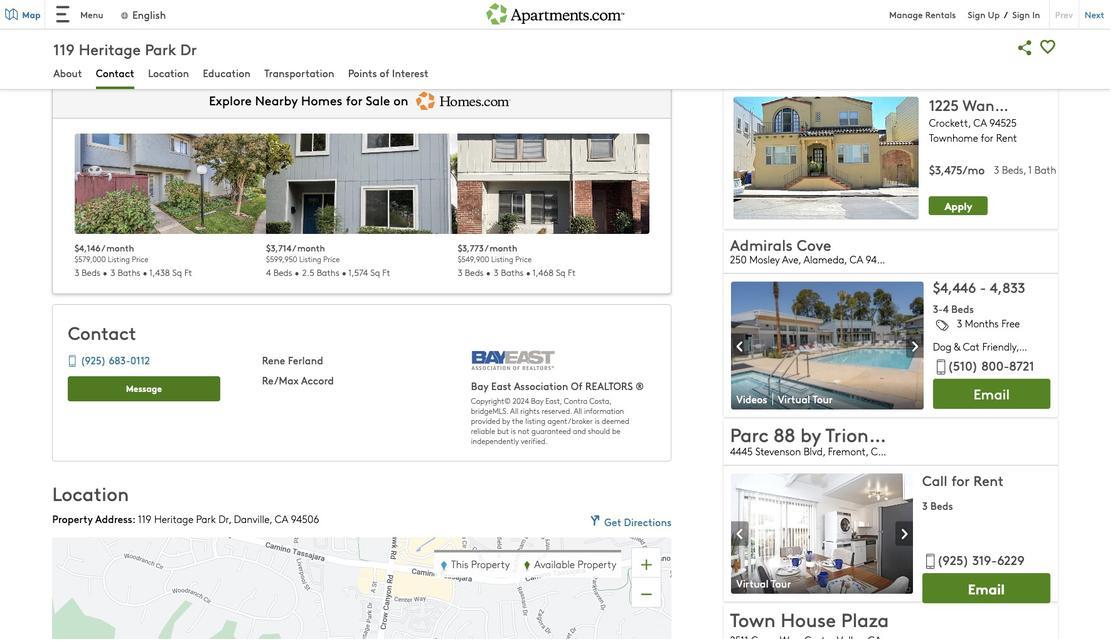 Task type: describe. For each thing, give the bounding box(es) containing it.
english
[[132, 7, 166, 21]]

0 vertical spatial bay
[[471, 379, 489, 393]]

$579,000
[[74, 254, 106, 264]]

bridgemls.
[[471, 406, 509, 416]]

94538
[[888, 445, 916, 458]]

explore nearby homes for sale on
[[209, 92, 412, 109]]

$4,200/mo 3 beds, 1 bath
[[930, 10, 992, 42]]

5 • from the left
[[486, 267, 491, 279]]

3 left 1,438
[[111, 267, 115, 279]]

beds inside $4,446 - 4,833 3-4 beds
[[952, 302, 975, 316]]

guaranteed
[[532, 426, 571, 436]]

sq for $4,146 / month
[[172, 267, 182, 279]]

2024
[[513, 396, 529, 406]]

3 months free
[[958, 317, 1021, 330]]

pool and spa - admirals cove image
[[732, 282, 924, 410]]

$170k
[[424, 29, 454, 44]]

interior photo - parc 88 by trion living image
[[732, 474, 913, 595]]

sign in link
[[1013, 8, 1041, 20]]

email button for 800-
[[934, 379, 1051, 409]]

3 • from the left
[[295, 267, 299, 279]]

baths for $4,146 / month
[[118, 267, 140, 279]]

east,
[[546, 396, 562, 406]]

ave,
[[783, 253, 802, 266]]

nearby
[[255, 92, 298, 109]]

apply button
[[930, 197, 989, 216]]

email button for 319-
[[923, 574, 1051, 604]]

share listing image
[[1015, 36, 1037, 59]]

4,833
[[991, 278, 1026, 297]]

94501
[[866, 253, 893, 266]]

0 vertical spatial location
[[148, 66, 189, 80]]

reserved.
[[542, 406, 572, 416]]

email for 319-
[[969, 579, 1006, 599]]

1 horizontal spatial 1
[[1029, 163, 1033, 176]]

$3,475/mo
[[930, 162, 986, 178]]

stevenson
[[756, 445, 802, 458]]

manage rentals sign up / sign in
[[890, 8, 1041, 21]]

next
[[1086, 8, 1105, 20]]

danville
[[234, 513, 270, 526]]

and
[[573, 426, 586, 436]]

(925) 319-6229 link
[[923, 551, 1025, 571]]

copyright©
[[471, 396, 511, 406]]

dog & cat friendly link
[[934, 339, 1051, 355]]

1 vertical spatial contact
[[68, 320, 136, 345]]

prev link
[[1050, 0, 1079, 29]]

east
[[492, 379, 512, 393]]

town
[[731, 607, 776, 633]]

the
[[512, 416, 524, 426]]

683-
[[109, 354, 130, 367]]

price for $3,773 / month
[[516, 254, 532, 264]]

/ for $3,773 / month
[[485, 242, 488, 254]]

ferland
[[288, 354, 323, 367]]

sale
[[366, 92, 390, 109]]

parc
[[731, 422, 769, 448]]

$3,773 / month $549,900 listing price 3 beds • 3 baths • 1,468 sq ft
[[458, 242, 576, 279]]

provided
[[471, 416, 501, 426]]

interest inside button
[[392, 66, 429, 80]]

(510)
[[948, 358, 979, 374]]

mosley
[[750, 253, 780, 266]]

be
[[613, 426, 621, 436]]

0 horizontal spatial dr
[[180, 38, 197, 59]]

property address: 119 heritage park dr , danville , ca 94506
[[52, 512, 319, 526]]

get
[[605, 515, 622, 529]]

listing for $3,714 / month
[[299, 254, 322, 264]]

townhome
[[930, 132, 979, 145]]

1,468
[[533, 267, 554, 279]]

up
[[989, 8, 1000, 20]]

heritage inside property address: 119 heritage park dr , danville , ca 94506
[[154, 513, 194, 526]]

(510) 800-8721
[[948, 358, 1035, 374]]

0 vertical spatial contact
[[96, 66, 134, 80]]

rent inside the 1225 wanda st crockett, ca 94525 townhome for rent
[[997, 132, 1018, 145]]

319-
[[973, 552, 998, 569]]

2 mortgage from the left
[[424, 2, 463, 14]]

4 inside $3,714 / month $599,950 listing price 4 beds • 2.5 baths • 1,574 sq ft
[[266, 267, 271, 279]]

living
[[874, 422, 926, 448]]

1 deduction from the left
[[203, 2, 244, 14]]

0 horizontal spatial 119
[[53, 38, 75, 59]]

about
[[53, 66, 82, 80]]

3 down the $579,000
[[74, 267, 79, 279]]

get directions
[[605, 515, 672, 529]]

agent/broker
[[548, 416, 593, 426]]

1 • from the left
[[103, 267, 107, 279]]

dog & cat friendly
[[934, 340, 1017, 353]]

ft for $4,146 / month
[[184, 267, 192, 279]]

cove
[[797, 234, 832, 255]]

call
[[923, 472, 948, 490]]

transportation
[[265, 66, 335, 80]]

1 vertical spatial virtual tour link
[[732, 577, 799, 591]]

2 horizontal spatial interest
[[465, 2, 495, 14]]

reliable
[[471, 426, 496, 436]]

fremont,
[[829, 445, 869, 458]]

listing for $3,773 / month
[[492, 254, 514, 264]]

directions
[[624, 515, 672, 529]]

independently
[[471, 436, 519, 446]]

tour for the bottom 'virtual tour' link
[[772, 577, 792, 591]]

price for $3,714 / month
[[324, 254, 340, 264]]

ca inside admirals cove 250 mosley ave, alameda, ca 94501
[[850, 253, 864, 266]]

beds for $3,714
[[274, 267, 292, 279]]

1 vertical spatial beds,
[[1003, 163, 1027, 176]]

ca inside property address: 119 heritage park dr , danville , ca 94506
[[275, 513, 288, 526]]

(925) 683-0112 link
[[64, 353, 150, 367]]

- for 4,833
[[981, 278, 987, 297]]

2 mortgage interest tax deduction from the left
[[424, 2, 554, 14]]

dr inside property address: 119 heritage park dr , danville , ca 94506
[[219, 513, 229, 526]]

(925) for message
[[80, 354, 106, 367]]

tour for the topmost 'virtual tour' link
[[813, 393, 833, 406]]

94506
[[291, 513, 319, 526]]

®
[[636, 379, 644, 393]]

3 right the $3,475/mo at the top right
[[995, 163, 1000, 176]]

1 vertical spatial bath
[[1035, 163, 1057, 176]]

net
[[115, 44, 129, 56]]

1,438
[[149, 267, 170, 279]]

1 mortgage from the left
[[115, 2, 154, 14]]

800-
[[982, 358, 1010, 374]]

$170k - $1.41m gain
[[424, 29, 531, 44]]

manage rentals link
[[890, 8, 969, 20]]

2 sign from the left
[[1013, 8, 1031, 20]]

points of interest
[[348, 66, 429, 80]]

2 • from the left
[[143, 267, 147, 279]]

call for rent
[[923, 472, 1004, 490]]

admirals cove 250 mosley ave, alameda, ca 94501
[[731, 234, 893, 266]]

next link
[[1079, 0, 1111, 29]]

virtual for the topmost 'virtual tour' link
[[779, 393, 811, 406]]

deemed
[[602, 416, 630, 426]]

bath inside $4,200/mo 3 beds, 1 bath
[[971, 29, 992, 42]]

0 horizontal spatial interest
[[156, 2, 186, 14]]

baths for $3,714 / month
[[317, 267, 340, 279]]

message button
[[68, 377, 220, 402]]

$3,714 / month $599,950 listing price 4 beds • 2.5 baths • 1,574 sq ft
[[266, 242, 390, 279]]

available
[[535, 559, 575, 572]]

parc 88 by trion living 4445 stevenson blvd, fremont, ca 94538
[[731, 422, 926, 458]]



Task type: locate. For each thing, give the bounding box(es) containing it.
1 horizontal spatial mortgage
[[424, 2, 463, 14]]

0 horizontal spatial virtual
[[737, 577, 769, 591]]

0 horizontal spatial tax
[[188, 2, 201, 14]]

tour up parc 88 by trion living 4445 stevenson blvd, fremont, ca 94538
[[813, 393, 833, 406]]

of inside button
[[380, 66, 390, 80]]

sq right 1,438
[[172, 267, 182, 279]]

ft inside $4,146 / month $579,000 listing price 3 beds • 3 baths • 1,438 sq ft
[[184, 267, 192, 279]]

2 sq from the left
[[371, 267, 380, 279]]

by right 88
[[801, 422, 822, 448]]

0 vertical spatial 119
[[53, 38, 75, 59]]

virtual tour for the topmost 'virtual tour' link
[[779, 393, 833, 406]]

bath
[[971, 29, 992, 42], [1035, 163, 1057, 176]]

0 horizontal spatial price
[[132, 254, 148, 264]]

1 horizontal spatial heritage
[[154, 513, 194, 526]]

mortgage interest tax deduction up $1.41m
[[424, 2, 554, 14]]

3 price from the left
[[516, 254, 532, 264]]

1 horizontal spatial ,
[[270, 513, 272, 526]]

by inside bay east association of realtors ® copyright© 2024 bay east, contra costa, bridgemls.  all rights reserved.  all information provided by the listing agent/broker is deemed reliable but is not guaranteed and should be independently verified.
[[503, 416, 510, 426]]

of right points
[[380, 66, 390, 80]]

1 vertical spatial virtual
[[737, 577, 769, 591]]

location button
[[148, 66, 189, 82]]

beds down 'call'
[[931, 499, 954, 513]]

cat
[[964, 340, 980, 353]]

sq
[[172, 267, 182, 279], [371, 267, 380, 279], [556, 267, 566, 279]]

rent down 94525
[[997, 132, 1018, 145]]

should
[[588, 426, 611, 436]]

,
[[229, 513, 231, 526], [270, 513, 272, 526]]

3 inside $4,200/mo 3 beds, 1 bath
[[930, 29, 935, 42]]

ca left 94506
[[275, 513, 288, 526]]

1
[[964, 29, 968, 42], [1029, 163, 1033, 176]]

1 baths from the left
[[118, 267, 140, 279]]

month right the $579,000
[[106, 242, 134, 254]]

1 all from the left
[[510, 406, 519, 416]]

st
[[1017, 94, 1031, 115]]

1 horizontal spatial tour
[[813, 393, 833, 406]]

1 sq from the left
[[172, 267, 182, 279]]

/ inside $3,714 / month $599,950 listing price 4 beds • 2.5 baths • 1,574 sq ft
[[293, 242, 295, 254]]

email down "(510) 800-8721"
[[974, 385, 1010, 404]]

0 horizontal spatial (925)
[[80, 354, 106, 367]]

all
[[510, 406, 519, 416], [574, 406, 583, 416]]

ca inside the 1225 wanda st crockett, ca 94525 townhome for rent
[[974, 116, 988, 130]]

0 vertical spatial of
[[380, 66, 390, 80]]

$3,773
[[458, 242, 484, 254]]

$1.41m
[[465, 29, 500, 44]]

/ for $3,714 / month
[[293, 242, 295, 254]]

1 horizontal spatial month
[[298, 242, 325, 254]]

3 ft from the left
[[568, 267, 576, 279]]

sign left up
[[969, 8, 986, 20]]

prev
[[1056, 8, 1074, 20]]

1 horizontal spatial price
[[324, 254, 340, 264]]

/ inside $4,146 / month $579,000 listing price 3 beds • 3 baths • 1,438 sq ft
[[102, 242, 104, 254]]

1 vertical spatial heritage
[[154, 513, 194, 526]]

baths inside $3,773 / month $549,900 listing price 3 beds • 3 baths • 1,468 sq ft
[[501, 267, 524, 279]]

tour up house
[[772, 577, 792, 591]]

3 left the 1,468
[[494, 267, 499, 279]]

property right the available
[[578, 559, 617, 572]]

sq inside $3,714 / month $599,950 listing price 4 beds • 2.5 baths • 1,574 sq ft
[[371, 267, 380, 279]]

0 horizontal spatial sq
[[172, 267, 182, 279]]

education button
[[203, 66, 251, 82]]

2 horizontal spatial price
[[516, 254, 532, 264]]

1 vertical spatial bay
[[531, 396, 544, 406]]

2 horizontal spatial sq
[[556, 267, 566, 279]]

is left deemed at the right bottom of the page
[[595, 416, 600, 426]]

- inside $4,446 - 4,833 3-4 beds
[[981, 278, 987, 297]]

2.5
[[303, 267, 315, 279]]

$0
[[115, 29, 127, 44]]

rene ferland re/max accord
[[262, 354, 334, 388]]

2 listing from the left
[[299, 254, 322, 264]]

email for 800-
[[974, 385, 1010, 404]]

1 ft from the left
[[184, 267, 192, 279]]

2 deduction from the left
[[512, 2, 554, 14]]

contact button
[[96, 66, 134, 82]]

points
[[348, 66, 377, 80]]

0 horizontal spatial by
[[503, 416, 510, 426]]

virtual tour up town
[[737, 577, 792, 591]]

3 baths from the left
[[501, 267, 524, 279]]

dr up location button
[[180, 38, 197, 59]]

0 vertical spatial virtual tour
[[779, 393, 833, 406]]

0 vertical spatial beds,
[[938, 29, 962, 42]]

baths for $3,773 / month
[[501, 267, 524, 279]]

0 vertical spatial virtual
[[779, 393, 811, 406]]

heritage up contact 'button'
[[79, 38, 141, 59]]

1 vertical spatial of
[[571, 379, 583, 393]]

month
[[106, 242, 134, 254], [298, 242, 325, 254], [490, 242, 518, 254]]

2 horizontal spatial listing
[[492, 254, 514, 264]]

4 inside $4,446 - 4,833 3-4 beds
[[944, 302, 949, 316]]

explore
[[209, 92, 252, 109]]

price inside $4,146 / month $579,000 listing price 3 beds • 3 baths • 1,438 sq ft
[[132, 254, 148, 264]]

0 vertical spatial park
[[145, 38, 176, 59]]

ft for $3,714 / month
[[383, 267, 390, 279]]

beds, down 94525
[[1003, 163, 1027, 176]]

in
[[1033, 8, 1041, 20]]

mortgage up the $170k
[[424, 2, 463, 14]]

$4,446 - 4,833 3-4 beds
[[934, 278, 1026, 316]]

price right the $579,000
[[132, 254, 148, 264]]

0 horizontal spatial beds,
[[938, 29, 962, 42]]

119 up about
[[53, 38, 75, 59]]

2 baths from the left
[[317, 267, 340, 279]]

0 horizontal spatial for
[[346, 92, 363, 109]]

location up "address:"
[[52, 481, 129, 507]]

listing inside $3,714 / month $599,950 listing price 4 beds • 2.5 baths • 1,574 sq ft
[[299, 254, 322, 264]]

property left "address:"
[[52, 512, 93, 526]]

/ right $3,714
[[293, 242, 295, 254]]

1 horizontal spatial all
[[574, 406, 583, 416]]

- for $1.41m
[[457, 29, 462, 44]]

3 sq from the left
[[556, 267, 566, 279]]

is
[[595, 416, 600, 426], [511, 426, 516, 436]]

rights
[[521, 406, 540, 416]]

dr
[[180, 38, 197, 59], [219, 513, 229, 526]]

listing inside $4,146 / month $579,000 listing price 3 beds • 3 baths • 1,438 sq ft
[[108, 254, 130, 264]]

ft for $3,773 / month
[[568, 267, 576, 279]]

rent
[[997, 132, 1018, 145], [974, 472, 1004, 490]]

4 down $4,446
[[944, 302, 949, 316]]

month inside $3,714 / month $599,950 listing price 4 beds • 2.5 baths • 1,574 sq ft
[[298, 242, 325, 254]]

message
[[126, 382, 162, 395]]

0 vertical spatial bath
[[971, 29, 992, 42]]

tax up gain
[[497, 2, 510, 14]]

costa,
[[590, 396, 612, 406]]

4445
[[731, 445, 753, 458]]

1 horizontal spatial mortgage interest tax deduction
[[424, 2, 554, 14]]

$4,146 / month $579,000 listing price 3 beds • 3 baths • 1,438 sq ft
[[74, 242, 192, 279]]

3 left months
[[958, 317, 963, 330]]

park up location button
[[145, 38, 176, 59]]

baths right 2.5
[[317, 267, 340, 279]]

1 horizontal spatial of
[[571, 379, 583, 393]]

1,574
[[349, 267, 368, 279]]

- left 4,833 on the top of the page
[[981, 278, 987, 297]]

property for this property
[[471, 559, 510, 572]]

4 down $599,950
[[266, 267, 271, 279]]

(925) inside "link"
[[80, 354, 106, 367]]

119 heritage park dr
[[53, 38, 197, 59]]

of up "contra"
[[571, 379, 583, 393]]

manage
[[890, 8, 924, 20]]

1 horizontal spatial property
[[471, 559, 510, 572]]

8721
[[1010, 358, 1035, 374]]

transportation button
[[265, 66, 335, 82]]

mortgage interest tax deduction up the return
[[115, 2, 244, 14]]

1 month from the left
[[106, 242, 134, 254]]

location down the return
[[148, 66, 189, 80]]

1 vertical spatial location
[[52, 481, 129, 507]]

0 horizontal spatial baths
[[118, 267, 140, 279]]

1 horizontal spatial (925)
[[938, 552, 970, 569]]

virtual tour link up 88
[[774, 393, 841, 406]]

1 listing from the left
[[108, 254, 130, 264]]

1 horizontal spatial bay
[[531, 396, 544, 406]]

town house plaza
[[731, 607, 890, 633]]

0 vertical spatial -
[[457, 29, 462, 44]]

0 horizontal spatial property
[[52, 512, 93, 526]]

contact up (925) 683-0112 "link" in the bottom left of the page
[[68, 320, 136, 345]]

1 vertical spatial email button
[[923, 574, 1051, 604]]

6 • from the left
[[526, 267, 531, 279]]

ft right the 1,468
[[568, 267, 576, 279]]

email button
[[934, 379, 1051, 409], [923, 574, 1051, 604]]

1 tax from the left
[[188, 2, 201, 14]]

/ right $3,773
[[485, 242, 488, 254]]

free
[[1002, 317, 1021, 330]]

points of interest button
[[348, 66, 429, 82]]

1 vertical spatial dr
[[219, 513, 229, 526]]

placard image image
[[732, 334, 749, 359], [907, 334, 924, 359], [732, 523, 749, 547], [896, 523, 913, 547]]

0 horizontal spatial 1
[[964, 29, 968, 42]]

baths inside $4,146 / month $579,000 listing price 3 beds • 3 baths • 1,438 sq ft
[[118, 267, 140, 279]]

1 horizontal spatial is
[[595, 416, 600, 426]]

2 all from the left
[[574, 406, 583, 416]]

0 vertical spatial for
[[346, 92, 363, 109]]

interest up the on on the left of the page
[[392, 66, 429, 80]]

• left 1,574
[[342, 267, 347, 279]]

sq right the 1,468
[[556, 267, 566, 279]]

1 vertical spatial virtual tour
[[737, 577, 792, 591]]

virtual tour link
[[774, 393, 841, 406], [732, 577, 799, 591]]

0 horizontal spatial heritage
[[79, 38, 141, 59]]

beds for $3,773
[[465, 267, 484, 279]]

virtual tour up 88
[[779, 393, 833, 406]]

by inside parc 88 by trion living 4445 stevenson blvd, fremont, ca 94538
[[801, 422, 822, 448]]

, left danville
[[229, 513, 231, 526]]

beds for $4,146
[[82, 267, 100, 279]]

email button down "(510) 800-8721"
[[934, 379, 1051, 409]]

2 , from the left
[[270, 513, 272, 526]]

beds down $599,950
[[274, 267, 292, 279]]

apartments.com logo image
[[486, 0, 625, 24]]

3-
[[934, 302, 944, 316]]

beds inside $4,146 / month $579,000 listing price 3 beds • 3 baths • 1,438 sq ft
[[82, 267, 100, 279]]

sq for $3,773 / month
[[556, 267, 566, 279]]

1 vertical spatial (925)
[[938, 552, 970, 569]]

2 horizontal spatial for
[[982, 132, 994, 145]]

map region
[[0, 452, 804, 640]]

mortgage
[[115, 2, 154, 14], [424, 2, 463, 14]]

0112
[[130, 354, 150, 367]]

0 horizontal spatial all
[[510, 406, 519, 416]]

/ right up
[[1005, 8, 1009, 21]]

month for $3,773 / month
[[490, 242, 518, 254]]

1 , from the left
[[229, 513, 231, 526]]

beds down the $579,000
[[82, 267, 100, 279]]

listing
[[526, 416, 546, 426]]

blvd,
[[804, 445, 826, 458]]

1 vertical spatial tour
[[772, 577, 792, 591]]

1 vertical spatial 1
[[1029, 163, 1033, 176]]

250
[[731, 253, 747, 266]]

beds, down the $4,200/mo
[[938, 29, 962, 42]]

• down $549,900
[[486, 267, 491, 279]]

beds down $549,900
[[465, 267, 484, 279]]

price right $549,900
[[516, 254, 532, 264]]

1 horizontal spatial location
[[148, 66, 189, 80]]

sign up link
[[969, 8, 1000, 20]]

sq for $3,714 / month
[[371, 267, 380, 279]]

1 vertical spatial -
[[981, 278, 987, 297]]

4 • from the left
[[342, 267, 347, 279]]

ca inside parc 88 by trion living 4445 stevenson blvd, fremont, ca 94538
[[872, 445, 885, 458]]

baths inside $3,714 / month $599,950 listing price 4 beds • 2.5 baths • 1,574 sq ft
[[317, 267, 340, 279]]

association
[[514, 379, 569, 393]]

sq right 1,574
[[371, 267, 380, 279]]

1 vertical spatial email
[[969, 579, 1006, 599]]

1 price from the left
[[132, 254, 148, 264]]

/ inside manage rentals sign up / sign in
[[1005, 8, 1009, 21]]

1 inside $4,200/mo 3 beds, 1 bath
[[964, 29, 968, 42]]

virtual up 88
[[779, 393, 811, 406]]

0 horizontal spatial -
[[457, 29, 462, 44]]

1 horizontal spatial deduction
[[512, 2, 554, 14]]

/ inside $3,773 / month $549,900 listing price 3 beds • 3 baths • 1,468 sq ft
[[485, 242, 488, 254]]

1 horizontal spatial bath
[[1035, 163, 1057, 176]]

this
[[451, 559, 469, 572]]

price right $599,950
[[324, 254, 340, 264]]

all up the and
[[574, 406, 583, 416]]

0 horizontal spatial of
[[380, 66, 390, 80]]

by left the
[[503, 416, 510, 426]]

bay up copyright©
[[471, 379, 489, 393]]

(925) left 683- on the left of the page
[[80, 354, 106, 367]]

ft right 1,438
[[184, 267, 192, 279]]

1 vertical spatial 4
[[944, 302, 949, 316]]

ft inside $3,714 / month $599,950 listing price 4 beds • 2.5 baths • 1,574 sq ft
[[383, 267, 390, 279]]

0 horizontal spatial listing
[[108, 254, 130, 264]]

1225 wanda st crockett, ca 94525 townhome for rent
[[930, 94, 1031, 145]]

rent right 'call'
[[974, 472, 1004, 490]]

listing for $4,146 / month
[[108, 254, 130, 264]]

3 down $549,900
[[458, 267, 463, 279]]

1 horizontal spatial -
[[981, 278, 987, 297]]

88
[[774, 422, 796, 448]]

month up 2.5
[[298, 242, 325, 254]]

ca left 94501
[[850, 253, 864, 266]]

price inside $3,773 / month $549,900 listing price 3 beds • 3 baths • 1,468 sq ft
[[516, 254, 532, 264]]

• left the 1,468
[[526, 267, 531, 279]]

interest up $1.41m
[[465, 2, 495, 14]]

beds down $4,446
[[952, 302, 975, 316]]

realtors
[[586, 379, 633, 393]]

0 vertical spatial email button
[[934, 379, 1051, 409]]

of
[[380, 66, 390, 80], [571, 379, 583, 393]]

0 horizontal spatial bay
[[471, 379, 489, 393]]

/
[[1005, 8, 1009, 21], [102, 242, 104, 254], [293, 242, 295, 254], [485, 242, 488, 254]]

0 vertical spatial tour
[[813, 393, 833, 406]]

listing up 2.5
[[299, 254, 322, 264]]

for right 'call'
[[952, 472, 970, 490]]

3 month from the left
[[490, 242, 518, 254]]

virtual for the bottom 'virtual tour' link
[[737, 577, 769, 591]]

bay down association at bottom
[[531, 396, 544, 406]]

location
[[148, 66, 189, 80], [52, 481, 129, 507]]

$4,146
[[74, 242, 101, 254]]

for left sale
[[346, 92, 363, 109]]

english link
[[120, 7, 166, 21]]

contact down net
[[96, 66, 134, 80]]

1 horizontal spatial baths
[[317, 267, 340, 279]]

1 horizontal spatial 4
[[944, 302, 949, 316]]

1 horizontal spatial for
[[952, 472, 970, 490]]

return
[[132, 44, 158, 56]]

ca down wanda at the top of page
[[974, 116, 988, 130]]

1 horizontal spatial interest
[[392, 66, 429, 80]]

mortgage up $0
[[115, 2, 154, 14]]

(925) 319-6229
[[938, 552, 1025, 569]]

baths left the 1,468
[[501, 267, 524, 279]]

0 vertical spatial 4
[[266, 267, 271, 279]]

building photo - 1166 62nd street image
[[734, 0, 920, 76]]

0 horizontal spatial 4
[[266, 267, 271, 279]]

0 horizontal spatial ft
[[184, 267, 192, 279]]

sq inside $3,773 / month $549,900 listing price 3 beds • 3 baths • 1,468 sq ft
[[556, 267, 566, 279]]

0 horizontal spatial is
[[511, 426, 516, 436]]

0 vertical spatial dr
[[180, 38, 197, 59]]

map
[[22, 8, 41, 20]]

1 sign from the left
[[969, 8, 986, 20]]

0 vertical spatial rent
[[997, 132, 1018, 145]]

email down the 319-
[[969, 579, 1006, 599]]

for inside the 1225 wanda st crockett, ca 94525 townhome for rent
[[982, 132, 994, 145]]

- right the $170k
[[457, 29, 462, 44]]

on
[[394, 92, 409, 109]]

2 tax from the left
[[497, 2, 510, 14]]

rene
[[262, 354, 285, 367]]

of inside bay east association of realtors ® copyright© 2024 bay east, contra costa, bridgemls.  all rights reserved.  all information provided by the listing agent/broker is deemed reliable but is not guaranteed and should be independently verified.
[[571, 379, 583, 393]]

0 vertical spatial (925)
[[80, 354, 106, 367]]

town house plaza link
[[731, 607, 891, 640]]

park inside property address: 119 heritage park dr , danville , ca 94506
[[196, 513, 216, 526]]

ft right 1,574
[[383, 267, 390, 279]]

0 vertical spatial email
[[974, 385, 1010, 404]]

• left 2.5
[[295, 267, 299, 279]]

2 price from the left
[[324, 254, 340, 264]]

, left 94506
[[270, 513, 272, 526]]

0 horizontal spatial location
[[52, 481, 129, 507]]

price for $4,146 / month
[[132, 254, 148, 264]]

3 down manage rentals 'link'
[[930, 29, 935, 42]]

virtual tour
[[779, 393, 833, 406], [737, 577, 792, 591]]

information
[[585, 406, 625, 416]]

1 vertical spatial for
[[982, 132, 994, 145]]

1 horizontal spatial 119
[[138, 513, 152, 526]]

• down the $579,000
[[103, 267, 107, 279]]

2 month from the left
[[298, 242, 325, 254]]

2 horizontal spatial property
[[578, 559, 617, 572]]

tax right english
[[188, 2, 201, 14]]

month for $3,714 / month
[[298, 242, 325, 254]]

0 horizontal spatial tour
[[772, 577, 792, 591]]

bay
[[471, 379, 489, 393], [531, 396, 544, 406]]

price inside $3,714 / month $599,950 listing price 4 beds • 2.5 baths • 1,574 sq ft
[[324, 254, 340, 264]]

interest up the $0 net return at the left top of the page
[[156, 2, 186, 14]]

is left not
[[511, 426, 516, 436]]

sign
[[969, 8, 986, 20], [1013, 8, 1031, 20]]

1 horizontal spatial park
[[196, 513, 216, 526]]

sq inside $4,146 / month $579,000 listing price 3 beds • 3 baths • 1,438 sq ft
[[172, 267, 182, 279]]

plaza
[[842, 607, 890, 633]]

email button down the 319-
[[923, 574, 1051, 604]]

2 ft from the left
[[383, 267, 390, 279]]

listing right the $579,000
[[108, 254, 130, 264]]

homes
[[301, 92, 343, 109]]

3 listing from the left
[[492, 254, 514, 264]]

$0 net return
[[115, 29, 158, 56]]

trion
[[826, 422, 869, 448]]

0 horizontal spatial mortgage
[[115, 2, 154, 14]]

1 horizontal spatial sq
[[371, 267, 380, 279]]

1 mortgage interest tax deduction from the left
[[115, 2, 244, 14]]

0 vertical spatial virtual tour link
[[774, 393, 841, 406]]

0 horizontal spatial park
[[145, 38, 176, 59]]

2 horizontal spatial baths
[[501, 267, 524, 279]]

re/max
[[262, 374, 299, 388]]

virtual tour for the bottom 'virtual tour' link
[[737, 577, 792, 591]]

admirals
[[731, 234, 793, 255]]

• left 1,438
[[143, 267, 147, 279]]

building photo - 1225 wanda st image
[[734, 97, 920, 220]]

virtual up town
[[737, 577, 769, 591]]

(925) for email
[[938, 552, 970, 569]]

1 vertical spatial rent
[[974, 472, 1004, 490]]

dr left danville
[[219, 513, 229, 526]]

listing inside $3,773 / month $549,900 listing price 3 beds • 3 baths • 1,468 sq ft
[[492, 254, 514, 264]]

1 horizontal spatial tax
[[497, 2, 510, 14]]

sign left the in
[[1013, 8, 1031, 20]]

(925) left the 319-
[[938, 552, 970, 569]]

/ for $4,146 / month
[[102, 242, 104, 254]]

available property
[[535, 559, 617, 572]]

month inside $3,773 / month $549,900 listing price 3 beds • 3 baths • 1,468 sq ft
[[490, 242, 518, 254]]

2 horizontal spatial month
[[490, 242, 518, 254]]

beds, inside $4,200/mo 3 beds, 1 bath
[[938, 29, 962, 42]]

month inside $4,146 / month $579,000 listing price 3 beds • 3 baths • 1,438 sq ft
[[106, 242, 134, 254]]

property for available property
[[578, 559, 617, 572]]

119 inside property address: 119 heritage park dr , danville , ca 94506
[[138, 513, 152, 526]]

0 horizontal spatial bath
[[971, 29, 992, 42]]

park left danville
[[196, 513, 216, 526]]

1 horizontal spatial dr
[[219, 513, 229, 526]]

3 down 'call'
[[923, 499, 928, 513]]

rentals
[[926, 8, 957, 20]]

ft inside $3,773 / month $549,900 listing price 3 beds • 3 baths • 1,468 sq ft
[[568, 267, 576, 279]]

listing right $549,900
[[492, 254, 514, 264]]

beds inside $3,773 / month $549,900 listing price 3 beds • 3 baths • 1,468 sq ft
[[465, 267, 484, 279]]

beds inside $3,714 / month $599,950 listing price 4 beds • 2.5 baths • 1,574 sq ft
[[274, 267, 292, 279]]

for
[[346, 92, 363, 109], [982, 132, 994, 145], [952, 472, 970, 490]]

heritage right "address:"
[[154, 513, 194, 526]]

tour
[[813, 393, 833, 406], [772, 577, 792, 591]]

0 horizontal spatial month
[[106, 242, 134, 254]]

ca left 94538
[[872, 445, 885, 458]]

119 right "address:"
[[138, 513, 152, 526]]

month for $4,146 / month
[[106, 242, 134, 254]]

0 vertical spatial 1
[[964, 29, 968, 42]]



Task type: vqa. For each thing, say whether or not it's contained in the screenshot.


